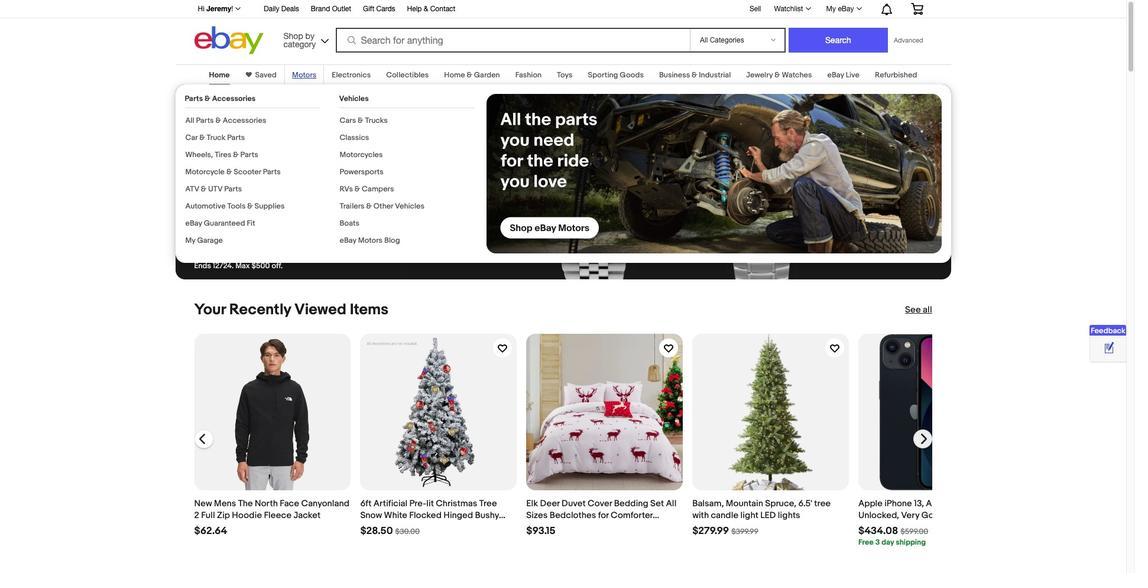 Task type: locate. For each thing, give the bounding box(es) containing it.
my garage
[[185, 236, 223, 245]]

0 vertical spatial the
[[345, 154, 361, 167]]

1 horizontal spatial home
[[444, 70, 465, 80]]

0 horizontal spatial home
[[209, 70, 230, 80]]

apple iphone 13, a2482, 128gb, unlocked, very good condition $434.08 $599.00 free 3 day shipping
[[859, 499, 988, 548]]

0 vertical spatial all
[[185, 116, 194, 125]]

0 horizontal spatial all
[[185, 116, 194, 125]]

pre-
[[410, 499, 427, 510]]

shop
[[284, 31, 303, 41]]

category
[[284, 39, 316, 49]]

help
[[407, 5, 422, 13]]

parts for scooter
[[263, 167, 281, 177]]

full
[[201, 510, 215, 522]]

$279.99 text field
[[693, 526, 729, 538]]

1 horizontal spatial my
[[827, 5, 836, 13]]

tree
[[815, 499, 831, 510]]

1 horizontal spatial all
[[666, 499, 677, 510]]

& for motorcycle & scooter parts
[[226, 167, 232, 177]]

& up 'all parts & accessories' at the top
[[205, 94, 210, 104]]

business & industrial
[[659, 70, 731, 80]]

10%
[[255, 93, 299, 121]]

good
[[922, 510, 945, 522]]

& down yourself
[[226, 167, 232, 177]]

$434.08
[[859, 526, 899, 538]]

blog
[[384, 236, 400, 245]]

ebay down boats
[[340, 236, 357, 245]]

1 vertical spatial to
[[263, 154, 273, 167]]

home & garden link
[[444, 70, 500, 80]]

shop by category button
[[278, 26, 332, 52]]

christmas down sizes
[[527, 522, 568, 533]]

collectibles
[[386, 70, 429, 80]]

$93.15 text field
[[527, 526, 556, 538]]

wheels, tires & parts link
[[185, 150, 258, 160]]

atv
[[185, 185, 199, 194]]

fashion
[[516, 70, 542, 80]]

lights
[[778, 510, 801, 522]]

motors down the category
[[292, 70, 317, 80]]

up to 10% off luxury timepieces link
[[194, 93, 391, 149]]

6.5'
[[799, 499, 813, 510]]

sell
[[750, 5, 762, 13]]

shop by category banner
[[191, 0, 932, 57]]

& right car
[[199, 133, 205, 143]]

1 horizontal spatial the
[[345, 154, 361, 167]]

0 vertical spatial my
[[827, 5, 836, 13]]

my right watchlist link
[[827, 5, 836, 13]]

christmas up hinged
[[436, 499, 477, 510]]

accessories up 'all parts & accessories' at the top
[[212, 94, 256, 104]]

face
[[280, 499, 299, 510]]

0 horizontal spatial motors
[[292, 70, 317, 80]]

home for home & garden
[[444, 70, 465, 80]]

business
[[659, 70, 690, 80]]

a
[[275, 154, 281, 167]]

ends 12/24. max $500 off.
[[194, 261, 283, 271]]

tree up bushy
[[479, 499, 497, 510]]

boats link
[[340, 219, 360, 228]]

None submit
[[789, 28, 888, 53]]

parts up scooter
[[241, 150, 258, 160]]

from
[[320, 154, 343, 167]]

1 vertical spatial all
[[666, 499, 677, 510]]

1 horizontal spatial motors
[[358, 236, 383, 245]]

home for home
[[209, 70, 230, 80]]

to right up
[[229, 93, 250, 121]]

ebay up my garage link
[[185, 219, 202, 228]]

1 horizontal spatial christmas
[[527, 522, 568, 533]]

motors left blog
[[358, 236, 383, 245]]

ebay live link
[[828, 70, 860, 80]]

1 horizontal spatial vehicles
[[395, 202, 425, 211]]

sizes
[[527, 510, 548, 522]]

cars
[[340, 116, 356, 125]]

parts down all parts & accessories link
[[227, 133, 245, 143]]

0 horizontal spatial vehicles
[[339, 94, 369, 104]]

0 vertical spatial to
[[229, 93, 250, 121]]

vehicles up cars
[[339, 94, 369, 104]]

atv & utv parts
[[185, 185, 242, 194]]

see all link
[[906, 305, 932, 316]]

& right business
[[692, 70, 698, 80]]

parts
[[185, 94, 203, 104], [196, 116, 214, 125], [227, 133, 245, 143], [241, 150, 258, 160], [263, 167, 281, 177], [224, 185, 242, 194]]

all up car
[[185, 116, 194, 125]]

ebay
[[838, 5, 854, 13], [828, 70, 845, 80], [185, 219, 202, 228], [340, 236, 357, 245]]

0 horizontal spatial to
[[229, 93, 250, 121]]

all inside elk deer duvet cover bedding set all sizes bedclothes for comforter christmas 3d
[[666, 499, 677, 510]]

ebay left live
[[828, 70, 845, 80]]

1 vertical spatial motors
[[358, 236, 383, 245]]

& right cars
[[358, 116, 363, 125]]

trailers & other vehicles link
[[340, 202, 425, 211]]

toys
[[557, 70, 573, 80]]

& inside account navigation
[[424, 5, 428, 13]]

& left garden
[[467, 70, 473, 80]]

0 horizontal spatial tree
[[360, 522, 378, 533]]

Free 3 day shipping text field
[[859, 538, 926, 548]]

jewelry & watches
[[747, 70, 812, 80]]

$30.00
[[395, 528, 420, 537]]

home left garden
[[444, 70, 465, 80]]

1 vertical spatial christmas
[[527, 522, 568, 533]]

ebay inside vehicles element
[[340, 236, 357, 245]]

collectibles link
[[386, 70, 429, 80]]

& right help
[[424, 5, 428, 13]]

6ft
[[360, 499, 372, 510]]

& right rvs
[[355, 185, 360, 194]]

ebay inside parts & accessories element
[[185, 219, 202, 228]]

home up parts & accessories
[[209, 70, 230, 80]]

advanced link
[[888, 28, 930, 52]]

1 vertical spatial my
[[185, 236, 196, 245]]

0 vertical spatial vehicles
[[339, 94, 369, 104]]

$434.08 text field
[[859, 526, 899, 538]]

elk
[[527, 499, 538, 510]]

classics
[[340, 133, 369, 143]]

brand outlet
[[311, 5, 351, 13]]

my for my ebay
[[827, 5, 836, 13]]

accessories down parts & accessories
[[223, 116, 266, 125]]

$399.99
[[732, 528, 759, 537]]

1 vertical spatial vehicles
[[395, 202, 425, 211]]

& for help & contact
[[424, 5, 428, 13]]

1 home from the left
[[209, 70, 230, 80]]

to left 'a'
[[263, 154, 273, 167]]

light
[[741, 510, 759, 522]]

luxury
[[194, 121, 258, 149]]

artificial
[[374, 499, 408, 510]]

parts down 'a'
[[263, 167, 281, 177]]

ebay right watchlist link
[[838, 5, 854, 13]]

parts down the motorcycle & scooter parts link
[[224, 185, 242, 194]]

to
[[229, 93, 250, 121], [263, 154, 273, 167]]

my left "garage"
[[185, 236, 196, 245]]

up to 10% off luxury timepieces main content
[[0, 57, 1127, 574]]

brand outlet link
[[311, 3, 351, 16]]

parts up car & truck parts
[[196, 116, 214, 125]]

apple
[[859, 499, 883, 510]]

tree down snow
[[360, 522, 378, 533]]

all inside parts & accessories element
[[185, 116, 194, 125]]

my inside parts & accessories element
[[185, 236, 196, 245]]

led
[[761, 510, 776, 522]]

& right jewelry
[[775, 70, 781, 80]]

jewelry
[[747, 70, 773, 80]]

classics link
[[340, 133, 369, 143]]

sporting goods
[[588, 70, 644, 80]]

trucks
[[365, 116, 388, 125]]

your shopping cart image
[[911, 3, 924, 15]]

see all
[[906, 305, 932, 316]]

& right the atv
[[201, 185, 206, 194]]

saved link
[[252, 70, 277, 80]]

account navigation
[[191, 0, 932, 18]]

condition
[[947, 510, 988, 522]]

all right set
[[666, 499, 677, 510]]

recently
[[229, 301, 291, 319]]

0 horizontal spatial the
[[225, 201, 240, 213]]

0 horizontal spatial my
[[185, 236, 196, 245]]

industrial
[[699, 70, 731, 80]]

1 horizontal spatial tree
[[479, 499, 497, 510]]

advanced
[[894, 37, 924, 44]]

car & truck parts link
[[185, 133, 245, 143]]

$93.15
[[527, 526, 556, 538]]

daily
[[264, 5, 279, 13]]

the
[[345, 154, 361, 167], [225, 201, 240, 213]]

timepieces
[[263, 121, 381, 149]]

my inside account navigation
[[827, 5, 836, 13]]

& left other at the left top
[[366, 202, 372, 211]]

0 horizontal spatial christmas
[[436, 499, 477, 510]]

vehicles right other at the left top
[[395, 202, 425, 211]]

christmas
[[436, 499, 477, 510], [527, 522, 568, 533]]

atv & utv parts link
[[185, 185, 242, 194]]

vehicles
[[339, 94, 369, 104], [395, 202, 425, 211]]

& for home & garden
[[467, 70, 473, 80]]

& for car & truck parts
[[199, 133, 205, 143]]

1 vertical spatial the
[[225, 201, 240, 213]]

& for trailers & other vehicles
[[366, 202, 372, 211]]

2 home from the left
[[444, 70, 465, 80]]

0 vertical spatial christmas
[[436, 499, 477, 510]]

trailers
[[340, 202, 365, 211]]



Task type: describe. For each thing, give the bounding box(es) containing it.
previous price $399.99 text field
[[732, 528, 759, 537]]

all parts & accessories
[[185, 116, 266, 125]]

0 vertical spatial accessories
[[212, 94, 256, 104]]

$62.64 text field
[[194, 526, 227, 538]]

0 vertical spatial motors
[[292, 70, 317, 80]]

my ebay link
[[820, 2, 867, 16]]

$28.50
[[360, 526, 393, 538]]

1 horizontal spatial to
[[263, 154, 273, 167]]

sell link
[[745, 5, 767, 13]]

ebay for ebay live
[[828, 70, 845, 80]]

$28.50 $30.00
[[360, 526, 420, 538]]

fleece
[[264, 510, 292, 522]]

iphone
[[885, 499, 913, 510]]

store.
[[290, 167, 318, 180]]

1 vertical spatial accessories
[[223, 116, 266, 125]]

ebay inside account navigation
[[838, 5, 854, 13]]

get the coupon
[[205, 201, 278, 213]]

help & contact
[[407, 5, 456, 13]]

my garage link
[[185, 236, 223, 245]]

your recently viewed items link
[[194, 301, 389, 319]]

duvet
[[562, 499, 586, 510]]

1 vertical spatial tree
[[360, 522, 378, 533]]

elk deer duvet cover bedding set all sizes bedclothes for comforter christmas 3d
[[527, 499, 677, 533]]

parts & accessories element
[[185, 94, 320, 253]]

motorcycles link
[[340, 150, 383, 160]]

for
[[598, 510, 609, 522]]

ebay for ebay guaranteed fit
[[185, 219, 202, 228]]

my for my garage
[[185, 236, 196, 245]]

unlocked,
[[859, 510, 900, 522]]

the inside the 'up to 10% off luxury timepieces treat yourself to a classic from the collectorswatches store.'
[[345, 154, 361, 167]]

utv
[[208, 185, 223, 194]]

set
[[651, 499, 664, 510]]

hi jeremy !
[[198, 4, 233, 13]]

& for parts & accessories
[[205, 94, 210, 104]]

& for cars & trucks
[[358, 116, 363, 125]]

cars & trucks
[[340, 116, 388, 125]]

mens
[[214, 499, 236, 510]]

motors inside vehicles element
[[358, 236, 383, 245]]

off
[[304, 93, 333, 121]]

day
[[882, 538, 895, 548]]

scooter
[[234, 167, 261, 177]]

comforter
[[611, 510, 653, 522]]

by
[[306, 31, 315, 41]]

snow
[[360, 510, 382, 522]]

zip
[[217, 510, 230, 522]]

& right tires
[[233, 150, 239, 160]]

parts for truck
[[227, 133, 245, 143]]

sporting goods link
[[588, 70, 644, 80]]

vehicles element
[[339, 94, 475, 253]]

trailers & other vehicles
[[340, 202, 425, 211]]

ebay guaranteed fit link
[[185, 219, 255, 228]]

parts for utv
[[224, 185, 242, 194]]

12/24.
[[213, 261, 234, 271]]

$28.50 text field
[[360, 526, 393, 538]]

live
[[846, 70, 860, 80]]

previous price $599.00 text field
[[901, 528, 929, 537]]

2
[[194, 510, 199, 522]]

parts for &
[[241, 150, 258, 160]]

christmas inside elk deer duvet cover bedding set all sizes bedclothes for comforter christmas 3d
[[527, 522, 568, 533]]

shipping
[[896, 538, 926, 548]]

6ft artificial pre-lit christmas tree snow white flocked hinged bushy tree
[[360, 499, 499, 533]]

ebay for ebay motors blog
[[340, 236, 357, 245]]

christmas inside 6ft artificial pre-lit christmas tree snow white flocked hinged bushy tree
[[436, 499, 477, 510]]

watches
[[782, 70, 812, 80]]

see
[[906, 305, 921, 316]]

motorcycle & scooter parts link
[[185, 167, 281, 177]]

canyonland
[[301, 499, 349, 510]]

coupon
[[242, 201, 278, 213]]

ebay motors blog
[[340, 236, 400, 245]]

bedding
[[614, 499, 649, 510]]

saved
[[255, 70, 277, 80]]

spruce,
[[766, 499, 797, 510]]

& for rvs & campers
[[355, 185, 360, 194]]

& for atv & utv parts
[[201, 185, 206, 194]]

bushy
[[475, 510, 499, 522]]

sporting
[[588, 70, 618, 80]]

your
[[194, 301, 226, 319]]

none submit inside shop by category banner
[[789, 28, 888, 53]]

up
[[194, 93, 224, 121]]

& right 'tools'
[[247, 202, 253, 211]]

hi
[[198, 5, 205, 13]]

ebay guaranteed fit
[[185, 219, 255, 228]]

refurbished link
[[875, 70, 918, 80]]

jeremy
[[207, 4, 231, 13]]

automotive
[[185, 202, 226, 211]]

motorcycle
[[185, 167, 225, 177]]

all
[[923, 305, 932, 316]]

truck
[[207, 133, 226, 143]]

supplies
[[255, 202, 285, 211]]

0 vertical spatial tree
[[479, 499, 497, 510]]

new mens the north face canyonland 2 full zip hoodie fleece jacket $62.64
[[194, 499, 349, 538]]

tools
[[227, 202, 246, 211]]

shop by category
[[284, 31, 316, 49]]

rvs & campers
[[340, 185, 394, 194]]

the
[[238, 499, 253, 510]]

& up truck
[[216, 116, 221, 125]]

parts up 'all parts & accessories' at the top
[[185, 94, 203, 104]]

automotive tools & supplies link
[[185, 202, 285, 211]]

gift cards
[[363, 5, 395, 13]]

toys link
[[557, 70, 573, 80]]

& for business & industrial
[[692, 70, 698, 80]]

with
[[693, 510, 709, 522]]

fit
[[247, 219, 255, 228]]

& for jewelry & watches
[[775, 70, 781, 80]]

$279.99
[[693, 526, 729, 538]]

treat
[[194, 154, 219, 167]]

hinged
[[444, 510, 473, 522]]

daily deals link
[[264, 3, 299, 16]]

goods
[[620, 70, 644, 80]]

a person in a gray shirt and navy blue jeans is sitting below a black car that's lifted slightly above him, and is working on the wheel area with the tire removed. there are plants and grass in the background. image
[[487, 94, 942, 254]]

motorcycles
[[340, 150, 383, 160]]

candle
[[711, 510, 739, 522]]

13,
[[914, 499, 925, 510]]

previous price $30.00 text field
[[395, 528, 420, 537]]

classic
[[283, 154, 317, 167]]

Search for anything text field
[[337, 29, 688, 51]]

balsam,
[[693, 499, 724, 510]]

128gb,
[[957, 499, 985, 510]]

ebay live
[[828, 70, 860, 80]]



Task type: vqa. For each thing, say whether or not it's contained in the screenshot.
All within Elk Deer Duvet Cover Bedding Set All Sizes Bedclothes for Comforter Christmas 3D
yes



